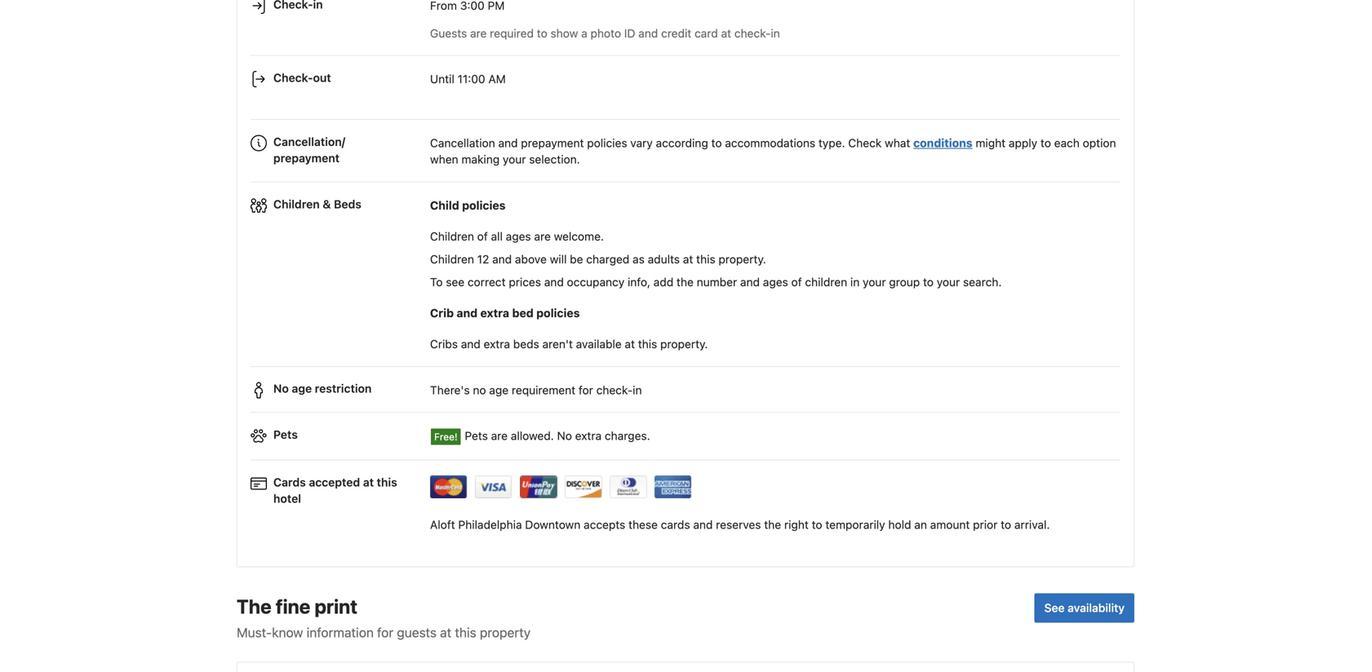 Task type: describe. For each thing, give the bounding box(es) containing it.
&
[[323, 198, 331, 211]]

and right 'number'
[[741, 276, 760, 289]]

this right available
[[638, 338, 658, 351]]

id
[[625, 26, 636, 40]]

cards
[[661, 518, 691, 532]]

temporarily
[[826, 518, 886, 532]]

to right the group
[[924, 276, 934, 289]]

and right 12
[[493, 253, 512, 266]]

0 horizontal spatial pets
[[274, 428, 298, 442]]

card
[[695, 26, 718, 40]]

and down will at the left of the page
[[545, 276, 564, 289]]

prices
[[509, 276, 541, 289]]

available
[[576, 338, 622, 351]]

0 horizontal spatial of
[[477, 230, 488, 243]]

until 11:00 am
[[430, 72, 506, 86]]

print
[[315, 596, 358, 619]]

the fine print must-know information for guests at this property
[[237, 596, 531, 641]]

beds
[[514, 338, 540, 351]]

hotel
[[274, 492, 301, 506]]

arrival.
[[1015, 518, 1051, 532]]

check
[[849, 136, 882, 150]]

the for reserves
[[765, 518, 782, 532]]

know
[[272, 626, 303, 641]]

property
[[480, 626, 531, 641]]

prepayment inside cancellation/ prepayment
[[274, 151, 340, 165]]

to inside the might apply to each option when making your selection.
[[1041, 136, 1052, 150]]

are inside free! pets are allowed. no extra charges.
[[491, 429, 508, 443]]

children & beds
[[274, 198, 362, 211]]

number
[[697, 276, 738, 289]]

child
[[430, 199, 460, 212]]

making
[[462, 153, 500, 166]]

mastercard image
[[430, 476, 468, 499]]

the
[[237, 596, 272, 619]]

above
[[515, 253, 547, 266]]

1 horizontal spatial age
[[489, 384, 509, 397]]

availability
[[1068, 602, 1125, 615]]

aren't
[[543, 338, 573, 351]]

when
[[430, 153, 459, 166]]

crib and extra bed policies
[[430, 307, 580, 320]]

discover image
[[565, 476, 603, 499]]

unionpay credit card image
[[520, 476, 558, 499]]

visa image
[[475, 476, 513, 499]]

welcome.
[[554, 230, 604, 243]]

bed
[[512, 307, 534, 320]]

restriction
[[315, 382, 372, 396]]

cancellation and prepayment policies vary according to accommodations type. check what conditions
[[430, 136, 973, 150]]

occupancy
[[567, 276, 625, 289]]

and up making
[[499, 136, 518, 150]]

11:00 am
[[458, 72, 506, 86]]

and right the crib on the top left of the page
[[457, 307, 478, 320]]

prior
[[974, 518, 998, 532]]

1 horizontal spatial in
[[771, 26, 780, 40]]

guests
[[430, 26, 467, 40]]

extra for bed
[[481, 307, 510, 320]]

search.
[[964, 276, 1002, 289]]

until
[[430, 72, 455, 86]]

credit
[[662, 26, 692, 40]]

0 vertical spatial prepayment
[[521, 136, 584, 150]]

check-
[[274, 71, 313, 84]]

your inside the might apply to each option when making your selection.
[[503, 153, 526, 166]]

a
[[582, 26, 588, 40]]

no
[[473, 384, 486, 397]]

cancellation
[[430, 136, 495, 150]]

extra for beds
[[484, 338, 510, 351]]

children for children 12 and above will be charged as adults at this property.
[[430, 253, 474, 266]]

reserves
[[716, 518, 762, 532]]

downtown
[[525, 518, 581, 532]]

be
[[570, 253, 583, 266]]

free! pets are allowed. no extra charges.
[[434, 429, 651, 443]]

right
[[785, 518, 809, 532]]

must-
[[237, 626, 272, 641]]

add
[[654, 276, 674, 289]]

philadelphia
[[458, 518, 522, 532]]

guests are required to show a photo id and credit card at check-in
[[430, 26, 780, 40]]

there's
[[430, 384, 470, 397]]

child policies
[[430, 199, 506, 212]]

show
[[551, 26, 578, 40]]

children for children & beds
[[274, 198, 320, 211]]

correct
[[468, 276, 506, 289]]

diners club image
[[610, 476, 648, 499]]

free!
[[434, 432, 458, 443]]

crib
[[430, 307, 454, 320]]

1 horizontal spatial policies
[[537, 307, 580, 320]]

to
[[430, 276, 443, 289]]

2 vertical spatial in
[[633, 384, 642, 397]]

cards accepted at this hotel
[[274, 476, 397, 506]]

0 vertical spatial check-
[[735, 26, 771, 40]]

there's no age requirement for check-in
[[430, 384, 642, 397]]

apply
[[1009, 136, 1038, 150]]

what
[[885, 136, 911, 150]]

fine
[[276, 596, 311, 619]]

an
[[915, 518, 928, 532]]

selection.
[[529, 153, 580, 166]]

as
[[633, 253, 645, 266]]

children
[[806, 276, 848, 289]]

see availability button
[[1035, 594, 1135, 624]]

aloft philadelphia downtown accepts these cards and reserves the right to temporarily hold an amount prior to arrival.
[[430, 518, 1051, 532]]



Task type: locate. For each thing, give the bounding box(es) containing it.
charged
[[587, 253, 630, 266]]

all
[[491, 230, 503, 243]]

this right accepted
[[377, 476, 397, 489]]

the for add
[[677, 276, 694, 289]]

check-
[[735, 26, 771, 40], [597, 384, 633, 397]]

children down child
[[430, 230, 474, 243]]

0 horizontal spatial ages
[[506, 230, 531, 243]]

1 horizontal spatial property.
[[719, 253, 767, 266]]

0 vertical spatial the
[[677, 276, 694, 289]]

are right guests
[[470, 26, 487, 40]]

are up above
[[534, 230, 551, 243]]

in up charges. on the bottom
[[633, 384, 642, 397]]

at inside cards accepted at this hotel
[[363, 476, 374, 489]]

1 vertical spatial are
[[534, 230, 551, 243]]

check-out
[[274, 71, 331, 84]]

no left restriction
[[274, 382, 289, 396]]

pets
[[274, 428, 298, 442], [465, 429, 488, 443]]

1 vertical spatial extra
[[484, 338, 510, 351]]

guests
[[397, 626, 437, 641]]

12
[[477, 253, 489, 266]]

1 horizontal spatial prepayment
[[521, 136, 584, 150]]

1 vertical spatial property.
[[661, 338, 708, 351]]

1 vertical spatial prepayment
[[274, 151, 340, 165]]

type.
[[819, 136, 846, 150]]

1 vertical spatial children
[[430, 230, 474, 243]]

1 horizontal spatial of
[[792, 276, 802, 289]]

allowed.
[[511, 429, 554, 443]]

1 horizontal spatial for
[[579, 384, 594, 397]]

each
[[1055, 136, 1080, 150]]

0 horizontal spatial for
[[377, 626, 394, 641]]

of
[[477, 230, 488, 243], [792, 276, 802, 289]]

this
[[697, 253, 716, 266], [638, 338, 658, 351], [377, 476, 397, 489], [455, 626, 477, 641]]

extra left the beds
[[484, 338, 510, 351]]

age right no
[[489, 384, 509, 397]]

0 vertical spatial children
[[274, 198, 320, 211]]

see availability
[[1045, 602, 1125, 615]]

policies
[[587, 136, 628, 150], [462, 199, 506, 212], [537, 307, 580, 320]]

for inside the fine print must-know information for guests at this property
[[377, 626, 394, 641]]

your right making
[[503, 153, 526, 166]]

policies up all
[[462, 199, 506, 212]]

to left each
[[1041, 136, 1052, 150]]

2 vertical spatial policies
[[537, 307, 580, 320]]

age
[[292, 382, 312, 396], [489, 384, 509, 397]]

prepayment up selection.
[[521, 136, 584, 150]]

2 vertical spatial extra
[[575, 429, 602, 443]]

cancellation/ prepayment
[[274, 135, 346, 165]]

might
[[976, 136, 1006, 150]]

at right 'card' on the right top of the page
[[722, 26, 732, 40]]

children 12 and above will be charged as adults at this property.
[[430, 253, 767, 266]]

check- up charges. on the bottom
[[597, 384, 633, 397]]

extra
[[481, 307, 510, 320], [484, 338, 510, 351], [575, 429, 602, 443]]

pets inside free! pets are allowed. no extra charges.
[[465, 429, 488, 443]]

to left the "show" at the left top
[[537, 26, 548, 40]]

0 vertical spatial for
[[579, 384, 594, 397]]

0 vertical spatial no
[[274, 382, 289, 396]]

1 horizontal spatial are
[[491, 429, 508, 443]]

at right available
[[625, 338, 635, 351]]

no inside free! pets are allowed. no extra charges.
[[557, 429, 572, 443]]

no right allowed.
[[557, 429, 572, 443]]

option
[[1083, 136, 1117, 150]]

0 horizontal spatial age
[[292, 382, 312, 396]]

to right prior
[[1001, 518, 1012, 532]]

1 vertical spatial for
[[377, 626, 394, 641]]

aloft
[[430, 518, 455, 532]]

at right the adults
[[683, 253, 694, 266]]

these
[[629, 518, 658, 532]]

cribs
[[430, 338, 458, 351]]

check- right 'card' on the right top of the page
[[735, 26, 771, 40]]

accepted
[[309, 476, 360, 489]]

at right accepted
[[363, 476, 374, 489]]

this left property
[[455, 626, 477, 641]]

0 vertical spatial extra
[[481, 307, 510, 320]]

out
[[313, 71, 331, 84]]

your
[[503, 153, 526, 166], [863, 276, 886, 289], [937, 276, 961, 289]]

at inside the fine print must-know information for guests at this property
[[440, 626, 452, 641]]

children
[[274, 198, 320, 211], [430, 230, 474, 243], [430, 253, 474, 266]]

cribs and extra beds aren't available at this property.
[[430, 338, 708, 351]]

photo
[[591, 26, 621, 40]]

amount
[[931, 518, 970, 532]]

extra left bed
[[481, 307, 510, 320]]

pets up cards
[[274, 428, 298, 442]]

0 vertical spatial policies
[[587, 136, 628, 150]]

1 vertical spatial the
[[765, 518, 782, 532]]

0 horizontal spatial prepayment
[[274, 151, 340, 165]]

for right requirement on the bottom of page
[[579, 384, 594, 397]]

and right id
[[639, 26, 658, 40]]

1 vertical spatial check-
[[597, 384, 633, 397]]

accepted payment methods and conditions element
[[251, 468, 1121, 505]]

1 horizontal spatial your
[[863, 276, 886, 289]]

1 vertical spatial ages
[[763, 276, 789, 289]]

according
[[656, 136, 709, 150]]

this up to see correct prices and occupancy info, add the number and ages of children in your group to your search.
[[697, 253, 716, 266]]

2 vertical spatial children
[[430, 253, 474, 266]]

0 vertical spatial of
[[477, 230, 488, 243]]

might apply to each option when making your selection.
[[430, 136, 1117, 166]]

property. down add
[[661, 338, 708, 351]]

and right cards
[[694, 518, 713, 532]]

policies up aren't
[[537, 307, 580, 320]]

information
[[307, 626, 374, 641]]

of left all
[[477, 230, 488, 243]]

in
[[771, 26, 780, 40], [851, 276, 860, 289], [633, 384, 642, 397]]

0 horizontal spatial are
[[470, 26, 487, 40]]

2 vertical spatial are
[[491, 429, 508, 443]]

will
[[550, 253, 567, 266]]

to
[[537, 26, 548, 40], [712, 136, 722, 150], [1041, 136, 1052, 150], [924, 276, 934, 289], [812, 518, 823, 532], [1001, 518, 1012, 532]]

property.
[[719, 253, 767, 266], [661, 338, 708, 351]]

see
[[1045, 602, 1065, 615]]

hold
[[889, 518, 912, 532]]

the left right
[[765, 518, 782, 532]]

requirement
[[512, 384, 576, 397]]

ages right all
[[506, 230, 531, 243]]

this inside the fine print must-know information for guests at this property
[[455, 626, 477, 641]]

american express image
[[655, 476, 692, 499]]

beds
[[334, 198, 362, 211]]

cards
[[274, 476, 306, 489]]

ages
[[506, 230, 531, 243], [763, 276, 789, 289]]

your left the search.
[[937, 276, 961, 289]]

0 horizontal spatial property.
[[661, 338, 708, 351]]

are
[[470, 26, 487, 40], [534, 230, 551, 243], [491, 429, 508, 443]]

policies left vary
[[587, 136, 628, 150]]

1 horizontal spatial ages
[[763, 276, 789, 289]]

your left the group
[[863, 276, 886, 289]]

0 horizontal spatial policies
[[462, 199, 506, 212]]

0 horizontal spatial the
[[677, 276, 694, 289]]

2 horizontal spatial your
[[937, 276, 961, 289]]

2 horizontal spatial are
[[534, 230, 551, 243]]

ages left children
[[763, 276, 789, 289]]

1 horizontal spatial no
[[557, 429, 572, 443]]

extra left charges. on the bottom
[[575, 429, 602, 443]]

accommodations
[[725, 136, 816, 150]]

extra inside free! pets are allowed. no extra charges.
[[575, 429, 602, 443]]

property. up 'number'
[[719, 253, 767, 266]]

in right children
[[851, 276, 860, 289]]

no age restriction
[[274, 382, 372, 396]]

0 horizontal spatial in
[[633, 384, 642, 397]]

accepts
[[584, 518, 626, 532]]

charges.
[[605, 429, 651, 443]]

0 vertical spatial are
[[470, 26, 487, 40]]

prepayment down 'cancellation/'
[[274, 151, 340, 165]]

2 horizontal spatial policies
[[587, 136, 628, 150]]

pets right free!
[[465, 429, 488, 443]]

of left children
[[792, 276, 802, 289]]

1 vertical spatial in
[[851, 276, 860, 289]]

1 vertical spatial of
[[792, 276, 802, 289]]

and right cribs
[[461, 338, 481, 351]]

this inside cards accepted at this hotel
[[377, 476, 397, 489]]

1 horizontal spatial pets
[[465, 429, 488, 443]]

required
[[490, 26, 534, 40]]

for left guests
[[377, 626, 394, 641]]

0 vertical spatial in
[[771, 26, 780, 40]]

children left &
[[274, 198, 320, 211]]

conditions link
[[914, 136, 973, 150]]

group
[[890, 276, 921, 289]]

2 horizontal spatial in
[[851, 276, 860, 289]]

in right 'card' on the right top of the page
[[771, 26, 780, 40]]

and
[[639, 26, 658, 40], [499, 136, 518, 150], [493, 253, 512, 266], [545, 276, 564, 289], [741, 276, 760, 289], [457, 307, 478, 320], [461, 338, 481, 351], [694, 518, 713, 532]]

are left allowed.
[[491, 429, 508, 443]]

to right right
[[812, 518, 823, 532]]

adults
[[648, 253, 680, 266]]

the
[[677, 276, 694, 289], [765, 518, 782, 532]]

1 horizontal spatial the
[[765, 518, 782, 532]]

see
[[446, 276, 465, 289]]

age left restriction
[[292, 382, 312, 396]]

info,
[[628, 276, 651, 289]]

at
[[722, 26, 732, 40], [683, 253, 694, 266], [625, 338, 635, 351], [363, 476, 374, 489], [440, 626, 452, 641]]

1 horizontal spatial check-
[[735, 26, 771, 40]]

at right guests
[[440, 626, 452, 641]]

0 horizontal spatial your
[[503, 153, 526, 166]]

vary
[[631, 136, 653, 150]]

0 horizontal spatial no
[[274, 382, 289, 396]]

0 horizontal spatial check-
[[597, 384, 633, 397]]

1 vertical spatial policies
[[462, 199, 506, 212]]

children for children of all ages are welcome.
[[430, 230, 474, 243]]

0 vertical spatial property.
[[719, 253, 767, 266]]

children up the see
[[430, 253, 474, 266]]

to right according
[[712, 136, 722, 150]]

children of all ages are welcome.
[[430, 230, 604, 243]]

1 vertical spatial no
[[557, 429, 572, 443]]

to see correct prices and occupancy info, add the number and ages of children in your group to your search.
[[430, 276, 1002, 289]]

the right add
[[677, 276, 694, 289]]

prepayment
[[521, 136, 584, 150], [274, 151, 340, 165]]

0 vertical spatial ages
[[506, 230, 531, 243]]



Task type: vqa. For each thing, say whether or not it's contained in the screenshot.
Unionpay Credit Card image
yes



